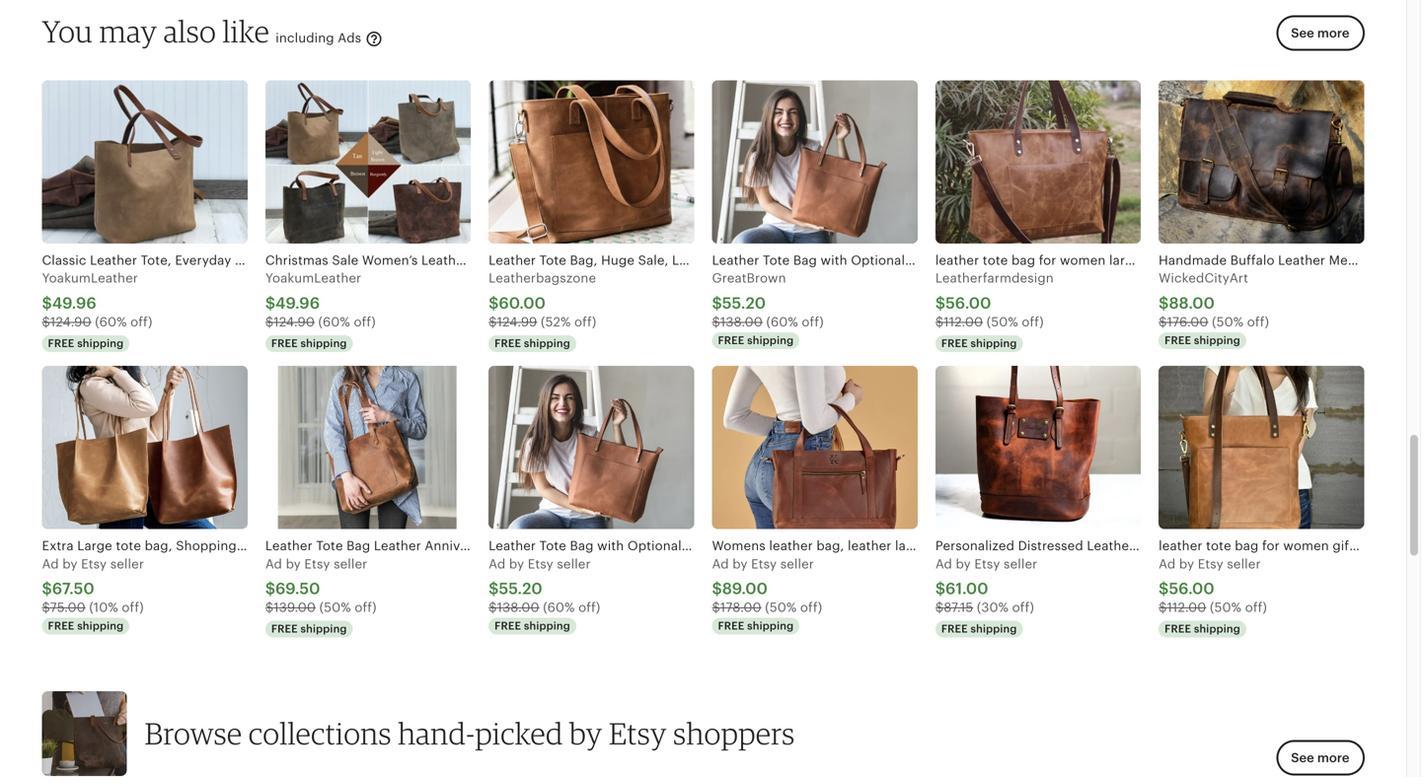 Task type: describe. For each thing, give the bounding box(es) containing it.
by
[[570, 716, 603, 752]]

a for 61.00
[[936, 557, 944, 572]]

a for 56.00
[[1159, 557, 1168, 572]]

1 horizontal spatial leather tote bag with optional zipper pocket crossbody strap | handmade large totes | leather shoulder bag | women's leather crossbody tote image
[[712, 81, 918, 244]]

d for 61.00
[[944, 557, 952, 572]]

138.00 inside a d b y etsy seller $ 55.20 $ 138.00 (60% off) free shipping
[[497, 601, 540, 615]]

112.00 inside a d b y etsy seller $ 56.00 $ 112.00 (50% off) free shipping
[[1167, 601, 1207, 615]]

leatherfarmdesign $ 56.00 $ 112.00 (50% off) free shipping
[[936, 271, 1054, 350]]

off) inside a d b y etsy seller $ 89.00 $ 178.00 (50% off) free shipping
[[800, 601, 822, 615]]

a d b y etsy seller $ 56.00 $ 112.00 (50% off) free shipping
[[1159, 557, 1267, 636]]

(50% inside leatherfarmdesign $ 56.00 $ 112.00 (50% off) free shipping
[[987, 315, 1018, 330]]

139.00
[[274, 601, 316, 615]]

you may also like including ads
[[42, 13, 365, 50]]

picked
[[475, 716, 563, 752]]

ads
[[338, 31, 361, 46]]

75.00
[[50, 601, 86, 615]]

56.00 inside a d b y etsy seller $ 56.00 $ 112.00 (50% off) free shipping
[[1169, 580, 1215, 598]]

leatherfarmdesign
[[936, 271, 1054, 286]]

off) inside leatherbagszone $ 60.00 $ 124.99 (52% off) free shipping
[[574, 315, 597, 330]]

see more link for browse collections hand-picked by etsy shoppers
[[1276, 741, 1365, 777]]

wickedcityart $ 88.00 $ 176.00 (50% off) free shipping
[[1159, 271, 1269, 347]]

off) inside greatbrown $ 55.20 $ 138.00 (60% off) free shipping
[[802, 315, 824, 330]]

wickedcityart
[[1159, 271, 1249, 286]]

b for 55.20
[[509, 557, 518, 572]]

(50% for 89.00
[[765, 601, 797, 615]]

yoakumleather for christmas sale women's leather tote bag, leather macbook tote bag, distressed leather personalized shoulder bag, tote bag for her image
[[265, 271, 361, 286]]

free inside a d b y etsy seller $ 61.00 $ 87.15 (30% off) free shipping
[[941, 624, 968, 636]]

etsy for 56.00
[[1198, 557, 1224, 572]]

yoakumleather for "classic leather tote, everyday use tote bag, laptop work student bag, personalized leather shoulder bag, mother's day gift" image
[[42, 271, 138, 286]]

classic leather tote, everyday use tote bag, laptop work student bag, personalized leather shoulder bag, mother's day gift image
[[42, 81, 248, 244]]

yoakumleather $ 49.96 $ 124.90 (60% off) free shipping for "classic leather tote, everyday use tote bag, laptop work student bag, personalized leather shoulder bag, mother's day gift" image
[[42, 271, 152, 350]]

see more button
[[1276, 15, 1365, 51]]

seller for 56.00
[[1227, 557, 1261, 572]]

off) inside a d b y etsy seller $ 69.50 $ 139.00 (50% off) free shipping
[[355, 601, 377, 615]]

89.00
[[722, 580, 768, 598]]

leather tote bag for women gift large leather work bag personalized purse gift genuine leather shoulder shopper for mother girlfriend laptop image
[[1159, 366, 1365, 530]]

56.00 inside leatherfarmdesign $ 56.00 $ 112.00 (50% off) free shipping
[[946, 295, 991, 312]]

61.00
[[946, 580, 989, 598]]

leather tote bag leather anniversary gift for women zipper outside pocket totes leather purse christmas gifts for her image
[[265, 366, 471, 530]]

free inside leatherfarmdesign $ 56.00 $ 112.00 (50% off) free shipping
[[941, 338, 968, 350]]

free inside a d b y etsy seller $ 55.20 $ 138.00 (60% off) free shipping
[[495, 621, 521, 633]]

49.96 for christmas sale women's leather tote bag, leather macbook tote bag, distressed leather personalized shoulder bag, tote bag for her image
[[275, 295, 320, 312]]

collections
[[249, 716, 392, 752]]

112.00 inside leatherfarmdesign $ 56.00 $ 112.00 (50% off) free shipping
[[944, 315, 983, 330]]

shipping inside greatbrown $ 55.20 $ 138.00 (60% off) free shipping
[[747, 335, 794, 347]]

free inside a d b y etsy seller $ 56.00 $ 112.00 (50% off) free shipping
[[1165, 624, 1191, 636]]

60.00
[[499, 295, 546, 312]]

etsy for 67.50
[[81, 557, 107, 572]]

yoakumleather $ 49.96 $ 124.90 (60% off) free shipping for christmas sale women's leather tote bag, leather macbook tote bag, distressed leather personalized shoulder bag, tote bag for her image
[[265, 271, 376, 350]]

free inside greatbrown $ 55.20 $ 138.00 (60% off) free shipping
[[718, 335, 745, 347]]

hand-
[[398, 716, 475, 752]]

also
[[163, 13, 216, 50]]

176.00
[[1167, 315, 1209, 330]]

88.00
[[1169, 295, 1215, 312]]

off) inside a d b y etsy seller $ 61.00 $ 87.15 (30% off) free shipping
[[1012, 601, 1034, 615]]

off) inside a d b y etsy seller $ 55.20 $ 138.00 (60% off) free shipping
[[578, 601, 600, 615]]

y for 89.00
[[741, 557, 748, 572]]

see inside see more 'button'
[[1291, 26, 1314, 40]]

greatbrown $ 55.20 $ 138.00 (60% off) free shipping
[[712, 271, 824, 347]]

greatbrown
[[712, 271, 786, 286]]

free inside a d b y etsy seller $ 69.50 $ 139.00 (50% off) free shipping
[[271, 624, 298, 636]]

seller for 55.20
[[557, 557, 591, 572]]

2 see from the top
[[1291, 751, 1314, 766]]

womens leather bag, leather laptop bag, womens tote bag gift,  personalized womens gift, anniversary gift for women, womens shopper bag image
[[712, 366, 918, 530]]

a for 55.20
[[489, 557, 498, 572]]

d for 69.50
[[274, 557, 282, 572]]

off) inside leatherfarmdesign $ 56.00 $ 112.00 (50% off) free shipping
[[1022, 315, 1044, 330]]

(10%
[[89, 601, 118, 615]]

(60% inside a d b y etsy seller $ 55.20 $ 138.00 (60% off) free shipping
[[543, 601, 575, 615]]

a d b y etsy seller $ 89.00 $ 178.00 (50% off) free shipping
[[712, 557, 822, 633]]

a d b y etsy seller $ 61.00 $ 87.15 (30% off) free shipping
[[936, 557, 1038, 636]]

free inside the a d b y etsy seller $ 67.50 $ 75.00 (10% off) free shipping
[[48, 621, 74, 633]]

free inside leatherbagszone $ 60.00 $ 124.99 (52% off) free shipping
[[495, 338, 521, 350]]

see more link for including ads
[[1271, 15, 1365, 63]]

(50% inside wickedcityart $ 88.00 $ 176.00 (50% off) free shipping
[[1212, 315, 1244, 330]]

seller for 69.50
[[334, 557, 367, 572]]

including
[[276, 31, 334, 46]]

49.96 for "classic leather tote, everyday use tote bag, laptop work student bag, personalized leather shoulder bag, mother's day gift" image
[[52, 295, 97, 312]]



Task type: locate. For each thing, give the bounding box(es) containing it.
2 124.90 from the left
[[274, 315, 315, 330]]

shipping inside a d b y etsy seller $ 89.00 $ 178.00 (50% off) free shipping
[[747, 621, 794, 633]]

0 horizontal spatial leather tote bag with optional zipper pocket crossbody strap | handmade large totes | leather shoulder bag | women's leather crossbody tote image
[[489, 366, 694, 530]]

shipping
[[747, 335, 794, 347], [1194, 335, 1241, 347], [77, 338, 124, 350], [301, 338, 347, 350], [524, 338, 570, 350], [971, 338, 1017, 350], [77, 621, 124, 633], [524, 621, 570, 633], [747, 621, 794, 633], [301, 624, 347, 636], [971, 624, 1017, 636], [1194, 624, 1241, 636]]

0 horizontal spatial yoakumleather $ 49.96 $ 124.90 (60% off) free shipping
[[42, 271, 152, 350]]

6 b from the left
[[1179, 557, 1188, 572]]

1 horizontal spatial 49.96
[[275, 295, 320, 312]]

b for 69.50
[[286, 557, 294, 572]]

(60% inside greatbrown $ 55.20 $ 138.00 (60% off) free shipping
[[766, 315, 798, 330]]

55.20 inside greatbrown $ 55.20 $ 138.00 (60% off) free shipping
[[722, 295, 766, 312]]

1 horizontal spatial 55.20
[[722, 295, 766, 312]]

a inside the a d b y etsy seller $ 67.50 $ 75.00 (10% off) free shipping
[[42, 557, 51, 572]]

d inside a d b y etsy seller $ 61.00 $ 87.15 (30% off) free shipping
[[944, 557, 952, 572]]

etsy for 55.20
[[528, 557, 554, 572]]

etsy for 61.00
[[975, 557, 1000, 572]]

1 b from the left
[[62, 557, 71, 572]]

handmade buffalo leather messenger cross-body laptop bag office handbag briefcase rustic vintage messenger bag for men women image
[[1159, 81, 1365, 244]]

b inside a d b y etsy seller $ 89.00 $ 178.00 (50% off) free shipping
[[733, 557, 741, 572]]

(50% inside a d b y etsy seller $ 56.00 $ 112.00 (50% off) free shipping
[[1210, 601, 1242, 615]]

y
[[70, 557, 77, 572], [294, 557, 301, 572], [517, 557, 524, 572], [741, 557, 748, 572], [964, 557, 971, 572], [1187, 557, 1194, 572]]

yoakumleather
[[42, 271, 138, 286], [265, 271, 361, 286]]

4 b from the left
[[733, 557, 741, 572]]

y inside a d b y etsy seller $ 89.00 $ 178.00 (50% off) free shipping
[[741, 557, 748, 572]]

4 y from the left
[[741, 557, 748, 572]]

1 vertical spatial 138.00
[[497, 601, 540, 615]]

2 49.96 from the left
[[275, 295, 320, 312]]

1 yoakumleather $ 49.96 $ 124.90 (60% off) free shipping from the left
[[42, 271, 152, 350]]

may
[[99, 13, 157, 50]]

0 vertical spatial 112.00
[[944, 315, 983, 330]]

a inside a d b y etsy seller $ 89.00 $ 178.00 (50% off) free shipping
[[712, 557, 721, 572]]

y inside a d b y etsy seller $ 56.00 $ 112.00 (50% off) free shipping
[[1187, 557, 1194, 572]]

2 yoakumleather from the left
[[265, 271, 361, 286]]

1 horizontal spatial 56.00
[[1169, 580, 1215, 598]]

leather tote bag for women large leather tote work bag leather handbags purse women valentines day gift for her birthday wife girlfriend mom image
[[936, 81, 1141, 244]]

seller inside a d b y etsy seller $ 89.00 $ 178.00 (50% off) free shipping
[[780, 557, 814, 572]]

seller for 89.00
[[780, 557, 814, 572]]

d inside the a d b y etsy seller $ 67.50 $ 75.00 (10% off) free shipping
[[51, 557, 59, 572]]

124.99
[[497, 315, 537, 330]]

(50% inside a d b y etsy seller $ 69.50 $ 139.00 (50% off) free shipping
[[319, 601, 351, 615]]

2 more from the top
[[1318, 751, 1350, 766]]

0 vertical spatial 138.00
[[720, 315, 763, 330]]

5 seller from the left
[[1004, 557, 1038, 572]]

1 d from the left
[[51, 557, 59, 572]]

d inside a d b y etsy seller $ 56.00 $ 112.00 (50% off) free shipping
[[1168, 557, 1176, 572]]

shipping inside wickedcityart $ 88.00 $ 176.00 (50% off) free shipping
[[1194, 335, 1241, 347]]

see more inside 'button'
[[1291, 26, 1350, 40]]

6 d from the left
[[1168, 557, 1176, 572]]

1 horizontal spatial yoakumleather $ 49.96 $ 124.90 (60% off) free shipping
[[265, 271, 376, 350]]

1 vertical spatial see more
[[1291, 751, 1350, 766]]

d for 67.50
[[51, 557, 59, 572]]

etsy for 69.50
[[304, 557, 330, 572]]

b inside a d b y etsy seller $ 69.50 $ 139.00 (50% off) free shipping
[[286, 557, 294, 572]]

b inside the a d b y etsy seller $ 67.50 $ 75.00 (10% off) free shipping
[[62, 557, 71, 572]]

3 a from the left
[[489, 557, 498, 572]]

(50% for 69.50
[[319, 601, 351, 615]]

b for 61.00
[[956, 557, 964, 572]]

124.90
[[50, 315, 91, 330], [274, 315, 315, 330]]

shipping inside a d b y etsy seller $ 69.50 $ 139.00 (50% off) free shipping
[[301, 624, 347, 636]]

(30%
[[977, 601, 1009, 615]]

etsy for 89.00
[[751, 557, 777, 572]]

leather tote bag, huge sale, leather anniversary gift for women, tote with button option, laptop work student bag, tote with zipper option image
[[489, 81, 694, 244]]

2 see more from the top
[[1291, 751, 1350, 766]]

d
[[51, 557, 59, 572], [274, 557, 282, 572], [497, 557, 506, 572], [721, 557, 729, 572], [944, 557, 952, 572], [1168, 557, 1176, 572]]

138.00 inside greatbrown $ 55.20 $ 138.00 (60% off) free shipping
[[720, 315, 763, 330]]

more for see more link for browse collections hand-picked by etsy shoppers
[[1318, 751, 1350, 766]]

b inside a d b y etsy seller $ 61.00 $ 87.15 (30% off) free shipping
[[956, 557, 964, 572]]

1 see more from the top
[[1291, 26, 1350, 40]]

1 horizontal spatial yoakumleather
[[265, 271, 361, 286]]

y inside a d b y etsy seller $ 61.00 $ 87.15 (30% off) free shipping
[[964, 557, 971, 572]]

2 y from the left
[[294, 557, 301, 572]]

off) inside the a d b y etsy seller $ 67.50 $ 75.00 (10% off) free shipping
[[122, 601, 144, 615]]

etsy inside a d b y etsy seller $ 56.00 $ 112.00 (50% off) free shipping
[[1198, 557, 1224, 572]]

see more link
[[1271, 15, 1365, 63], [1276, 741, 1365, 777]]

seller inside a d b y etsy seller $ 61.00 $ 87.15 (30% off) free shipping
[[1004, 557, 1038, 572]]

1 vertical spatial leather tote bag with optional zipper pocket crossbody strap | handmade large totes | leather shoulder bag | women's leather crossbody tote image
[[489, 366, 694, 530]]

0 vertical spatial more
[[1318, 26, 1350, 40]]

138.00
[[720, 315, 763, 330], [497, 601, 540, 615]]

y for 56.00
[[1187, 557, 1194, 572]]

55.20
[[722, 295, 766, 312], [499, 580, 543, 598]]

5 b from the left
[[956, 557, 964, 572]]

more
[[1318, 26, 1350, 40], [1318, 751, 1350, 766]]

56.00
[[946, 295, 991, 312], [1169, 580, 1215, 598]]

1 vertical spatial see
[[1291, 751, 1314, 766]]

1 vertical spatial 55.20
[[499, 580, 543, 598]]

67.50
[[52, 580, 94, 598]]

free inside wickedcityart $ 88.00 $ 176.00 (50% off) free shipping
[[1165, 335, 1191, 347]]

1 vertical spatial more
[[1318, 751, 1350, 766]]

leatherbagszone
[[489, 271, 596, 286]]

3 y from the left
[[517, 557, 524, 572]]

off) inside wickedcityart $ 88.00 $ 176.00 (50% off) free shipping
[[1247, 315, 1269, 330]]

christmas sale women's leather tote bag, leather macbook tote bag, distressed leather personalized shoulder bag, tote bag for her image
[[265, 81, 471, 244]]

0 horizontal spatial 49.96
[[52, 295, 97, 312]]

1 see from the top
[[1291, 26, 1314, 40]]

a for 69.50
[[265, 557, 274, 572]]

y for 55.20
[[517, 557, 524, 572]]

free inside a d b y etsy seller $ 89.00 $ 178.00 (50% off) free shipping
[[718, 621, 745, 633]]

0 vertical spatial see more
[[1291, 26, 1350, 40]]

a for 89.00
[[712, 557, 721, 572]]

see more
[[1291, 26, 1350, 40], [1291, 751, 1350, 766]]

etsy inside a d b y etsy seller $ 89.00 $ 178.00 (50% off) free shipping
[[751, 557, 777, 572]]

0 horizontal spatial 55.20
[[499, 580, 543, 598]]

a
[[42, 557, 51, 572], [265, 557, 274, 572], [489, 557, 498, 572], [712, 557, 721, 572], [936, 557, 944, 572], [1159, 557, 1168, 572]]

leather tote bag with optional zipper pocket crossbody strap | handmade large totes | leather shoulder bag | women's leather crossbody tote image
[[712, 81, 918, 244], [489, 366, 694, 530]]

a inside a d b y etsy seller $ 55.20 $ 138.00 (60% off) free shipping
[[489, 557, 498, 572]]

yoakumleather $ 49.96 $ 124.90 (60% off) free shipping
[[42, 271, 152, 350], [265, 271, 376, 350]]

1 seller from the left
[[110, 557, 144, 572]]

3 seller from the left
[[557, 557, 591, 572]]

d inside a d b y etsy seller $ 89.00 $ 178.00 (50% off) free shipping
[[721, 557, 729, 572]]

0 vertical spatial see
[[1291, 26, 1314, 40]]

y for 69.50
[[294, 557, 301, 572]]

4 seller from the left
[[780, 557, 814, 572]]

d for 56.00
[[1168, 557, 1176, 572]]

a inside a d b y etsy seller $ 61.00 $ 87.15 (30% off) free shipping
[[936, 557, 944, 572]]

a for 67.50
[[42, 557, 51, 572]]

0 horizontal spatial 124.90
[[50, 315, 91, 330]]

0 horizontal spatial 112.00
[[944, 315, 983, 330]]

4 d from the left
[[721, 557, 729, 572]]

1 more from the top
[[1318, 26, 1350, 40]]

seller inside a d b y etsy seller $ 69.50 $ 139.00 (50% off) free shipping
[[334, 557, 367, 572]]

1 vertical spatial 56.00
[[1169, 580, 1215, 598]]

etsy inside the a d b y etsy seller $ 67.50 $ 75.00 (10% off) free shipping
[[81, 557, 107, 572]]

0 vertical spatial 56.00
[[946, 295, 991, 312]]

d inside a d b y etsy seller $ 55.20 $ 138.00 (60% off) free shipping
[[497, 557, 506, 572]]

(60%
[[95, 315, 127, 330], [318, 315, 350, 330], [766, 315, 798, 330], [543, 601, 575, 615]]

etsy inside a d b y etsy seller $ 61.00 $ 87.15 (30% off) free shipping
[[975, 557, 1000, 572]]

y for 67.50
[[70, 557, 77, 572]]

49.96
[[52, 295, 97, 312], [275, 295, 320, 312]]

0 horizontal spatial 56.00
[[946, 295, 991, 312]]

seller for 61.00
[[1004, 557, 1038, 572]]

6 y from the left
[[1187, 557, 1194, 572]]

4 a from the left
[[712, 557, 721, 572]]

3 d from the left
[[497, 557, 506, 572]]

87.15
[[944, 601, 974, 615]]

more for see more 'button'
[[1318, 26, 1350, 40]]

y for 61.00
[[964, 557, 971, 572]]

1 horizontal spatial 138.00
[[720, 315, 763, 330]]

free
[[718, 335, 745, 347], [1165, 335, 1191, 347], [48, 338, 74, 350], [271, 338, 298, 350], [495, 338, 521, 350], [941, 338, 968, 350], [48, 621, 74, 633], [495, 621, 521, 633], [718, 621, 745, 633], [271, 624, 298, 636], [941, 624, 968, 636], [1165, 624, 1191, 636]]

5 d from the left
[[944, 557, 952, 572]]

extra large tote bag, shopping leather bag, tote leather bag, leather tote bag, woman leather tote, woman shoulder bag, travel bag image
[[42, 366, 248, 530]]

$
[[42, 295, 52, 312], [265, 295, 275, 312], [489, 295, 499, 312], [712, 295, 722, 312], [936, 295, 946, 312], [1159, 295, 1169, 312], [42, 315, 50, 330], [265, 315, 274, 330], [489, 315, 497, 330], [712, 315, 720, 330], [936, 315, 944, 330], [1159, 315, 1167, 330], [42, 580, 52, 598], [265, 580, 275, 598], [489, 580, 499, 598], [712, 580, 722, 598], [936, 580, 946, 598], [1159, 580, 1169, 598], [42, 601, 50, 615], [265, 601, 274, 615], [489, 601, 497, 615], [712, 601, 720, 615], [936, 601, 944, 615], [1159, 601, 1167, 615]]

seller for 67.50
[[110, 557, 144, 572]]

d for 89.00
[[721, 557, 729, 572]]

shipping inside leatherfarmdesign $ 56.00 $ 112.00 (50% off) free shipping
[[971, 338, 1017, 350]]

more inside see more 'button'
[[1318, 26, 1350, 40]]

0 vertical spatial see more link
[[1271, 15, 1365, 63]]

5 a from the left
[[936, 557, 944, 572]]

b for 67.50
[[62, 557, 71, 572]]

0 horizontal spatial 138.00
[[497, 601, 540, 615]]

2 b from the left
[[286, 557, 294, 572]]

1 y from the left
[[70, 557, 77, 572]]

see more for see more link for browse collections hand-picked by etsy shoppers
[[1291, 751, 1350, 766]]

shipping inside a d b y etsy seller $ 55.20 $ 138.00 (60% off) free shipping
[[524, 621, 570, 633]]

124.90 for "classic leather tote, everyday use tote bag, laptop work student bag, personalized leather shoulder bag, mother's day gift" image
[[50, 315, 91, 330]]

3 b from the left
[[509, 557, 518, 572]]

a d b y etsy seller $ 55.20 $ 138.00 (60% off) free shipping
[[489, 557, 600, 633]]

69.50
[[275, 580, 320, 598]]

6 a from the left
[[1159, 557, 1168, 572]]

d inside a d b y etsy seller $ 69.50 $ 139.00 (50% off) free shipping
[[274, 557, 282, 572]]

1 124.90 from the left
[[50, 315, 91, 330]]

1 horizontal spatial 124.90
[[274, 315, 315, 330]]

leatherbagszone $ 60.00 $ 124.99 (52% off) free shipping
[[489, 271, 597, 350]]

off) inside a d b y etsy seller $ 56.00 $ 112.00 (50% off) free shipping
[[1245, 601, 1267, 615]]

shipping inside a d b y etsy seller $ 61.00 $ 87.15 (30% off) free shipping
[[971, 624, 1017, 636]]

shoppers
[[673, 716, 795, 752]]

shipping inside the a d b y etsy seller $ 67.50 $ 75.00 (10% off) free shipping
[[77, 621, 124, 633]]

etsy
[[81, 557, 107, 572], [304, 557, 330, 572], [528, 557, 554, 572], [751, 557, 777, 572], [975, 557, 1000, 572], [1198, 557, 1224, 572], [609, 716, 667, 752]]

like
[[223, 13, 270, 50]]

1 49.96 from the left
[[52, 295, 97, 312]]

2 d from the left
[[274, 557, 282, 572]]

b
[[62, 557, 71, 572], [286, 557, 294, 572], [509, 557, 518, 572], [733, 557, 741, 572], [956, 557, 964, 572], [1179, 557, 1188, 572]]

browse
[[145, 716, 242, 752]]

a d b y etsy seller $ 69.50 $ 139.00 (50% off) free shipping
[[265, 557, 377, 636]]

1 vertical spatial 112.00
[[1167, 601, 1207, 615]]

etsy inside a d b y etsy seller $ 55.20 $ 138.00 (60% off) free shipping
[[528, 557, 554, 572]]

(50% inside a d b y etsy seller $ 89.00 $ 178.00 (50% off) free shipping
[[765, 601, 797, 615]]

2 yoakumleather $ 49.96 $ 124.90 (60% off) free shipping from the left
[[265, 271, 376, 350]]

off)
[[130, 315, 152, 330], [354, 315, 376, 330], [574, 315, 597, 330], [802, 315, 824, 330], [1022, 315, 1044, 330], [1247, 315, 1269, 330], [122, 601, 144, 615], [355, 601, 377, 615], [578, 601, 600, 615], [800, 601, 822, 615], [1012, 601, 1034, 615], [1245, 601, 1267, 615]]

you
[[42, 13, 93, 50]]

1 a from the left
[[42, 557, 51, 572]]

personalized distressed leather tote the destin by left coast original image
[[936, 366, 1141, 530]]

seller inside a d b y etsy seller $ 56.00 $ 112.00 (50% off) free shipping
[[1227, 557, 1261, 572]]

d for 55.20
[[497, 557, 506, 572]]

55.20 inside a d b y etsy seller $ 55.20 $ 138.00 (60% off) free shipping
[[499, 580, 543, 598]]

1 vertical spatial see more link
[[1276, 741, 1365, 777]]

0 horizontal spatial yoakumleather
[[42, 271, 138, 286]]

y inside the a d b y etsy seller $ 67.50 $ 75.00 (10% off) free shipping
[[70, 557, 77, 572]]

see
[[1291, 26, 1314, 40], [1291, 751, 1314, 766]]

2 seller from the left
[[334, 557, 367, 572]]

1 yoakumleather from the left
[[42, 271, 138, 286]]

1 horizontal spatial 112.00
[[1167, 601, 1207, 615]]

6 seller from the left
[[1227, 557, 1261, 572]]

(50%
[[987, 315, 1018, 330], [1212, 315, 1244, 330], [319, 601, 351, 615], [765, 601, 797, 615], [1210, 601, 1242, 615]]

124.90 for christmas sale women's leather tote bag, leather macbook tote bag, distressed leather personalized shoulder bag, tote bag for her image
[[274, 315, 315, 330]]

5 y from the left
[[964, 557, 971, 572]]

shipping inside a d b y etsy seller $ 56.00 $ 112.00 (50% off) free shipping
[[1194, 624, 1241, 636]]

b for 56.00
[[1179, 557, 1188, 572]]

0 vertical spatial leather tote bag with optional zipper pocket crossbody strap | handmade large totes | leather shoulder bag | women's leather crossbody tote image
[[712, 81, 918, 244]]

b inside a d b y etsy seller $ 55.20 $ 138.00 (60% off) free shipping
[[509, 557, 518, 572]]

a inside a d b y etsy seller $ 69.50 $ 139.00 (50% off) free shipping
[[265, 557, 274, 572]]

y inside a d b y etsy seller $ 55.20 $ 138.00 (60% off) free shipping
[[517, 557, 524, 572]]

a d b y etsy seller $ 67.50 $ 75.00 (10% off) free shipping
[[42, 557, 144, 633]]

etsy inside a d b y etsy seller $ 69.50 $ 139.00 (50% off) free shipping
[[304, 557, 330, 572]]

seller inside a d b y etsy seller $ 55.20 $ 138.00 (60% off) free shipping
[[557, 557, 591, 572]]

178.00
[[720, 601, 762, 615]]

2 a from the left
[[265, 557, 274, 572]]

see more for see more 'button'
[[1291, 26, 1350, 40]]

(50% for 56.00
[[1210, 601, 1242, 615]]

y inside a d b y etsy seller $ 69.50 $ 139.00 (50% off) free shipping
[[294, 557, 301, 572]]

0 vertical spatial 55.20
[[722, 295, 766, 312]]

a inside a d b y etsy seller $ 56.00 $ 112.00 (50% off) free shipping
[[1159, 557, 1168, 572]]

b inside a d b y etsy seller $ 56.00 $ 112.00 (50% off) free shipping
[[1179, 557, 1188, 572]]

(52%
[[541, 315, 571, 330]]

112.00
[[944, 315, 983, 330], [1167, 601, 1207, 615]]

browse collections hand-picked by etsy shoppers
[[145, 716, 795, 752]]

shipping inside leatherbagszone $ 60.00 $ 124.99 (52% off) free shipping
[[524, 338, 570, 350]]

seller inside the a d b y etsy seller $ 67.50 $ 75.00 (10% off) free shipping
[[110, 557, 144, 572]]

seller
[[110, 557, 144, 572], [334, 557, 367, 572], [557, 557, 591, 572], [780, 557, 814, 572], [1004, 557, 1038, 572], [1227, 557, 1261, 572]]

b for 89.00
[[733, 557, 741, 572]]



Task type: vqa. For each thing, say whether or not it's contained in the screenshot.
Love
no



